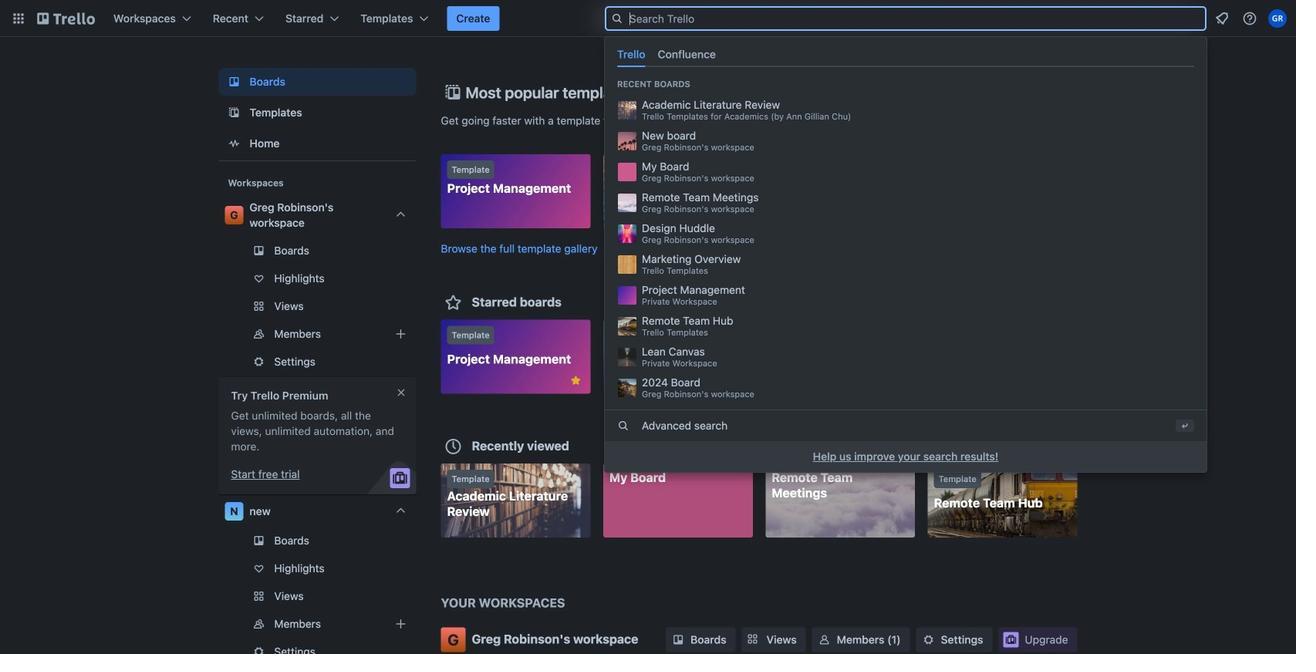 Task type: describe. For each thing, give the bounding box(es) containing it.
1 tab from the left
[[611, 42, 652, 67]]

2 tab from the left
[[652, 42, 722, 67]]

2 sm image from the left
[[817, 632, 832, 648]]

template board image
[[225, 103, 243, 122]]

board image
[[225, 73, 243, 91]]

1 sm image from the left
[[671, 632, 686, 648]]

0 notifications image
[[1213, 9, 1231, 28]]

primary element
[[0, 0, 1296, 37]]

3 sm image from the left
[[921, 632, 936, 648]]



Task type: locate. For each thing, give the bounding box(es) containing it.
tab down search icon
[[611, 42, 652, 67]]

tab list
[[611, 42, 1201, 67]]

tab down primary "element"
[[652, 42, 722, 67]]

home image
[[225, 134, 243, 153]]

1 horizontal spatial sm image
[[817, 632, 832, 648]]

add image
[[392, 615, 410, 633]]

add image
[[392, 325, 410, 343]]

advanced search image
[[617, 420, 630, 432]]

open information menu image
[[1242, 11, 1258, 26]]

sm image
[[671, 632, 686, 648], [817, 632, 832, 648], [921, 632, 936, 648]]

2 horizontal spatial sm image
[[921, 632, 936, 648]]

0 horizontal spatial sm image
[[671, 632, 686, 648]]

back to home image
[[37, 6, 95, 31]]

tab
[[611, 42, 652, 67], [652, 42, 722, 67]]

click to unstar this board. it will be removed from your starred list. image
[[569, 374, 583, 388]]

greg robinson (gregrobinson96) image
[[1269, 9, 1287, 28]]

search image
[[611, 12, 623, 25]]

Search Trello field
[[605, 6, 1207, 31]]



Task type: vqa. For each thing, say whether or not it's contained in the screenshot.
rightmost sm icon
yes



